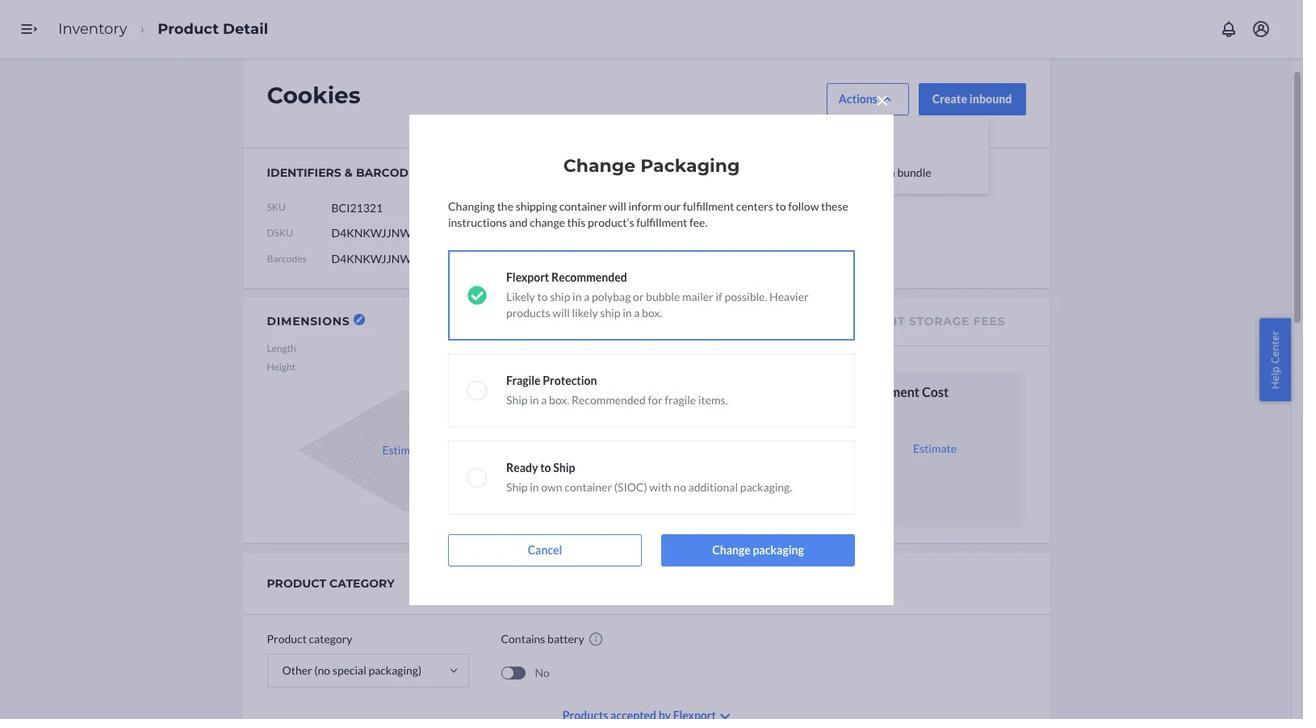 Task type: describe. For each thing, give the bounding box(es) containing it.
help center
[[1268, 330, 1283, 389]]

create inbound button
[[919, 83, 1026, 115]]

help
[[1268, 366, 1283, 389]]

in inside the fragile protection ship in a box. recommended for fragile items.
[[530, 393, 539, 407]]

inbound
[[970, 92, 1012, 106]]

×
[[876, 85, 889, 113]]

barcodes
[[356, 166, 424, 180]]

tab list containing ecom fulfillment fees
[[551, 298, 1050, 346]]

product category
[[267, 633, 353, 646]]

protection
[[543, 374, 597, 387]]

likely inside likely to ship in a polybag or bubble mailer if possible. heavier products will likely ship in a box.
[[682, 508, 704, 520]]

&
[[345, 166, 353, 180]]

dsku
[[267, 227, 293, 239]]

for
[[648, 393, 663, 407]]

a down "additional"
[[735, 508, 740, 520]]

ship down "additional"
[[706, 508, 723, 520]]

fulfillment left cost
[[857, 384, 920, 400]]

heavier inside 'flexport recommended likely to ship in a polybag or bubble mailer if possible. heavier products will likely ship in a box.'
[[770, 290, 809, 303]]

fulfillment for fees
[[632, 314, 720, 329]]

flexport recommended
[[604, 464, 722, 478]]

packaging inside × document
[[641, 155, 740, 176]]

product's
[[588, 215, 634, 229]]

contains
[[501, 633, 546, 646]]

ecom fulfillment fees tab
[[590, 298, 756, 346]]

with
[[650, 480, 672, 494]]

flexport recommended button
[[590, 456, 831, 486]]

if inside 'flexport recommended likely to ship in a polybag or bubble mailer if possible. heavier products will likely ship in a box.'
[[716, 290, 723, 303]]

service level
[[590, 372, 645, 384]]

height
[[267, 361, 296, 373]]

items.
[[699, 393, 728, 407]]

container inside ready to ship ship in own container (sioc) with no additional packaging.
[[565, 480, 612, 494]]

2 vertical spatial ship
[[506, 480, 528, 494]]

changing the shipping container will inform our fulfillment centers to follow these instructions and change this product's fulfillment fee.
[[448, 199, 849, 229]]

bubble inside likely to ship in a polybag or bubble mailer if possible. heavier products will likely ship in a box.
[[710, 494, 739, 506]]

this
[[567, 215, 586, 229]]

storage
[[910, 314, 970, 329]]

products inside 'flexport recommended likely to ship in a polybag or bubble mailer if possible. heavier products will likely ship in a box.'
[[506, 306, 551, 319]]

identifiers & barcodes
[[267, 166, 424, 180]]

product
[[267, 577, 326, 591]]

in down flexport recommended
[[647, 494, 655, 506]]

our
[[664, 199, 681, 213]]

inventory link
[[58, 20, 127, 38]]

a up level
[[634, 306, 640, 319]]

likely inside 'flexport recommended likely to ship in a polybag or bubble mailer if possible. heavier products will likely ship in a box.'
[[572, 306, 598, 319]]

change for change packaging
[[713, 543, 751, 557]]

actions
[[839, 92, 878, 106]]

fees inside ecom fulfillment storage fees tab
[[974, 314, 1006, 329]]

no
[[674, 480, 686, 494]]

service
[[590, 372, 621, 384]]

fragile protection ship in a box. recommended for fragile items.
[[506, 374, 728, 407]]

category
[[309, 633, 353, 646]]

recommended inside the fragile protection ship in a box. recommended for fragile items.
[[572, 393, 646, 407]]

level
[[623, 372, 645, 384]]

change for change packaging
[[563, 155, 636, 176]]

detail
[[223, 20, 268, 38]]

create
[[933, 92, 968, 106]]

ship for ready to ship
[[553, 461, 575, 474]]

estimate
[[913, 442, 957, 455]]

up
[[862, 166, 875, 180]]

chevron down image
[[720, 712, 730, 720]]

recommended for flexport recommended likely to ship in a polybag or bubble mailer if possible. heavier products will likely ship in a box.
[[552, 270, 627, 284]]

fee.
[[690, 215, 708, 229]]

ready to ship ship in own container (sioc) with no additional packaging.
[[506, 461, 792, 494]]

set up as a bundle button
[[831, 156, 986, 190]]

set
[[844, 166, 860, 180]]

ship down the change
[[550, 290, 571, 303]]

change packaging button
[[661, 534, 855, 567]]

inventory
[[58, 20, 127, 38]]

d4knkwjjnwr for d4knkwjjnwr (dsku)
[[332, 252, 419, 266]]

a down this
[[584, 290, 590, 303]]

in down "additional"
[[725, 508, 733, 520]]

length
[[267, 342, 296, 355]]

× document
[[409, 82, 894, 605]]

as
[[877, 166, 888, 180]]

product category
[[267, 577, 395, 591]]

barcodes
[[267, 253, 307, 265]]

bundle
[[898, 166, 932, 180]]

cancel button
[[448, 534, 642, 567]]

pencil alt image
[[356, 317, 363, 323]]

ecom fulfillment fees
[[590, 314, 756, 329]]

contains battery
[[501, 633, 584, 646]]

or inside 'flexport recommended likely to ship in a polybag or bubble mailer if possible. heavier products will likely ship in a box.'
[[633, 290, 644, 303]]

the
[[497, 199, 514, 213]]

ecom for ecom fulfillment storage fees
[[775, 314, 814, 329]]

possible. inside likely to ship in a polybag or bubble mailer if possible. heavier products will likely ship in a box.
[[777, 494, 814, 506]]

will inside 'flexport recommended likely to ship in a polybag or bubble mailer if possible. heavier products will likely ship in a box.'
[[553, 306, 570, 319]]

centers
[[736, 199, 774, 213]]

estimate link
[[913, 442, 957, 455]]

(sioc)
[[614, 480, 647, 494]]

ready
[[506, 461, 538, 474]]

bubble inside 'flexport recommended likely to ship in a polybag or bubble mailer if possible. heavier products will likely ship in a box.'
[[646, 290, 680, 303]]

help center button
[[1260, 318, 1291, 401]]

product for product category
[[267, 633, 307, 646]]

if inside likely to ship in a polybag or bubble mailer if possible. heavier products will likely ship in a box.
[[770, 494, 775, 506]]



Task type: vqa. For each thing, say whether or not it's contained in the screenshot.
the left or
yes



Task type: locate. For each thing, give the bounding box(es) containing it.
fulfillment up fee.
[[683, 199, 734, 213]]

1 vertical spatial likely
[[682, 508, 704, 520]]

ship up own
[[553, 461, 575, 474]]

2 ecom from the left
[[775, 314, 814, 329]]

recommended down service
[[572, 393, 646, 407]]

flexport inside 'flexport recommended likely to ship in a polybag or bubble mailer if possible. heavier products will likely ship in a box.'
[[506, 270, 549, 284]]

if up packaging at bottom
[[770, 494, 775, 506]]

1 vertical spatial flexport
[[604, 464, 646, 478]]

flexport down print image
[[506, 270, 549, 284]]

recommended
[[552, 270, 627, 284], [572, 393, 646, 407], [648, 464, 722, 478]]

a inside the fragile protection ship in a box. recommended for fragile items.
[[541, 393, 547, 407]]

1 vertical spatial polybag
[[663, 494, 697, 506]]

product detail
[[158, 20, 268, 38]]

0 vertical spatial box.
[[642, 306, 663, 319]]

if up ecom fulfillment fees
[[716, 290, 723, 303]]

in inside ready to ship ship in own container (sioc) with no additional packaging.
[[530, 480, 539, 494]]

0 horizontal spatial products
[[506, 306, 551, 319]]

0 horizontal spatial polybag
[[592, 290, 631, 303]]

change inside button
[[713, 543, 751, 557]]

0 horizontal spatial heavier
[[590, 508, 624, 520]]

0 vertical spatial container
[[560, 199, 607, 213]]

cookies
[[267, 82, 361, 109]]

0 horizontal spatial ecom
[[590, 314, 628, 329]]

1 vertical spatial mailer
[[741, 494, 768, 506]]

0 horizontal spatial mailer
[[682, 290, 714, 303]]

or inside likely to ship in a polybag or bubble mailer if possible. heavier products will likely ship in a box.
[[699, 494, 708, 506]]

to right check circle image
[[537, 290, 548, 303]]

1 horizontal spatial mailer
[[741, 494, 768, 506]]

packaging
[[753, 543, 804, 557]]

dimensions
[[267, 314, 350, 329]]

likely to ship in a polybag or bubble mailer if possible. heavier products will likely ship in a box.
[[590, 494, 814, 520]]

1 vertical spatial or
[[699, 494, 708, 506]]

in
[[573, 290, 582, 303], [623, 306, 632, 319], [530, 393, 539, 407], [530, 480, 539, 494], [647, 494, 655, 506], [725, 508, 733, 520]]

0 vertical spatial bubble
[[646, 290, 680, 303]]

mailer right "additional"
[[741, 494, 768, 506]]

tab list
[[551, 298, 1050, 346]]

heavier inside likely to ship in a polybag or bubble mailer if possible. heavier products will likely ship in a box.
[[590, 508, 624, 520]]

products down print image
[[506, 306, 551, 319]]

to inside 'changing the shipping container will inform our fulfillment centers to follow these instructions and change this product's fulfillment fee.'
[[776, 199, 786, 213]]

to inside likely to ship in a polybag or bubble mailer if possible. heavier products will likely ship in a box.
[[617, 494, 626, 506]]

fragile
[[506, 374, 541, 387]]

additional
[[689, 480, 738, 494]]

fragile
[[665, 393, 696, 407]]

1 horizontal spatial heavier
[[770, 290, 809, 303]]

fulfillment for storage
[[817, 314, 906, 329]]

0 vertical spatial ship
[[506, 393, 528, 407]]

ecom fulfillment storage fees tab
[[775, 298, 1006, 342]]

to inside 'flexport recommended likely to ship in a polybag or bubble mailer if possible. heavier products will likely ship in a box.'
[[537, 290, 548, 303]]

None text field
[[332, 192, 452, 223]]

breadcrumbs navigation
[[45, 5, 281, 53]]

recommended down this
[[552, 270, 627, 284]]

0 vertical spatial recommended
[[552, 270, 627, 284]]

in up level
[[623, 306, 632, 319]]

container inside 'changing the shipping container will inform our fulfillment centers to follow these instructions and change this product's fulfillment fee.'
[[560, 199, 607, 213]]

box. down packaging.
[[742, 508, 759, 520]]

2 horizontal spatial will
[[665, 508, 680, 520]]

0 vertical spatial product
[[158, 20, 219, 38]]

mailer up ecom fulfillment fees
[[682, 290, 714, 303]]

a inside button
[[890, 166, 895, 180]]

0 vertical spatial or
[[633, 290, 644, 303]]

1 horizontal spatial ecom
[[775, 314, 814, 329]]

mailer inside 'flexport recommended likely to ship in a polybag or bubble mailer if possible. heavier products will likely ship in a box.'
[[682, 290, 714, 303]]

inform
[[629, 199, 662, 213]]

aliases
[[671, 163, 725, 178]]

change packaging
[[713, 543, 804, 557]]

2 vertical spatial will
[[665, 508, 680, 520]]

change left packaging at bottom
[[713, 543, 751, 557]]

1 vertical spatial ship
[[553, 461, 575, 474]]

likely
[[572, 306, 598, 319], [682, 508, 704, 520]]

polybag
[[592, 290, 631, 303], [663, 494, 697, 506]]

change
[[530, 215, 565, 229]]

bubble up ecom fulfillment fees
[[646, 290, 680, 303]]

2 vertical spatial box.
[[742, 508, 759, 520]]

1 vertical spatial will
[[553, 306, 570, 319]]

1 horizontal spatial possible.
[[777, 494, 814, 506]]

1 vertical spatial product
[[267, 633, 307, 646]]

plus image
[[472, 254, 482, 264]]

width
[[410, 342, 437, 355]]

possible. inside 'flexport recommended likely to ship in a polybag or bubble mailer if possible. heavier products will likely ship in a box.'
[[725, 290, 768, 303]]

sku
[[267, 201, 286, 214]]

polybag inside 'flexport recommended likely to ship in a polybag or bubble mailer if possible. heavier products will likely ship in a box.'
[[592, 290, 631, 303]]

1 d4knkwjjnwr from the top
[[332, 226, 419, 240]]

0 vertical spatial likely
[[506, 290, 535, 303]]

will
[[609, 199, 627, 213], [553, 306, 570, 319], [665, 508, 680, 520]]

d4knkwjjnwr for d4knkwjjnwr
[[332, 226, 419, 240]]

bubble
[[646, 290, 680, 303], [710, 494, 739, 506]]

ship left the with on the bottom of page
[[627, 494, 645, 506]]

in down this
[[573, 290, 582, 303]]

possible. up ecom fulfillment fees
[[725, 290, 768, 303]]

product left 'category' at the bottom
[[267, 633, 307, 646]]

possible. up packaging at bottom
[[777, 494, 814, 506]]

1 horizontal spatial or
[[699, 494, 708, 506]]

1 horizontal spatial fees
[[974, 314, 1006, 329]]

0 horizontal spatial possible.
[[725, 290, 768, 303]]

to
[[776, 199, 786, 213], [537, 290, 548, 303], [540, 461, 551, 474], [617, 494, 626, 506]]

change up product's
[[563, 155, 636, 176]]

2 d4knkwjjnwr from the top
[[332, 252, 419, 266]]

0 vertical spatial fulfillment
[[683, 199, 734, 213]]

print image
[[500, 254, 512, 264]]

change packaging
[[563, 155, 740, 176]]

products
[[506, 306, 551, 319], [625, 508, 663, 520]]

2 horizontal spatial box.
[[742, 508, 759, 520]]

products inside likely to ship in a polybag or bubble mailer if possible. heavier products will likely ship in a box.
[[625, 508, 663, 520]]

1 vertical spatial fulfillment
[[637, 215, 688, 229]]

1 horizontal spatial flexport
[[604, 464, 646, 478]]

0 horizontal spatial flexport
[[506, 270, 549, 284]]

to left the with on the bottom of page
[[617, 494, 626, 506]]

polybag inside likely to ship in a polybag or bubble mailer if possible. heavier products will likely ship in a box.
[[663, 494, 697, 506]]

d4knkwjjnwr (dsku)
[[332, 252, 458, 266]]

ship up service
[[600, 306, 621, 319]]

1 vertical spatial change
[[713, 543, 751, 557]]

1 vertical spatial possible.
[[777, 494, 814, 506]]

own
[[541, 480, 563, 494]]

will down no
[[665, 508, 680, 520]]

no
[[535, 666, 550, 680]]

identifiers
[[267, 166, 341, 180]]

a
[[890, 166, 895, 180], [584, 290, 590, 303], [634, 306, 640, 319], [541, 393, 547, 407], [657, 494, 661, 506], [735, 508, 740, 520]]

flexport for flexport recommended likely to ship in a polybag or bubble mailer if possible. heavier products will likely ship in a box.
[[506, 270, 549, 284]]

product left detail
[[158, 20, 219, 38]]

container right own
[[565, 480, 612, 494]]

1 horizontal spatial likely
[[682, 508, 704, 520]]

1 vertical spatial container
[[565, 480, 612, 494]]

polybag up ecom fulfillment fees
[[592, 290, 631, 303]]

1 horizontal spatial if
[[770, 494, 775, 506]]

battery
[[548, 633, 584, 646]]

ship for fragile protection
[[506, 393, 528, 407]]

1 horizontal spatial change
[[713, 543, 751, 557]]

d4knkwjjnwr
[[332, 226, 419, 240], [332, 252, 419, 266]]

ship
[[550, 290, 571, 303], [600, 306, 621, 319], [627, 494, 645, 506], [706, 508, 723, 520]]

flexport up (sioc)
[[604, 464, 646, 478]]

instructions
[[448, 215, 507, 229]]

packaging up (sioc)
[[590, 436, 633, 448]]

0 vertical spatial products
[[506, 306, 551, 319]]

0 horizontal spatial will
[[553, 306, 570, 319]]

product for product detail
[[158, 20, 219, 38]]

0 vertical spatial possible.
[[725, 290, 768, 303]]

1 horizontal spatial polybag
[[663, 494, 697, 506]]

set up as a bundle
[[844, 166, 932, 180]]

will up product's
[[609, 199, 627, 213]]

1 vertical spatial recommended
[[572, 393, 646, 407]]

0 vertical spatial change
[[563, 155, 636, 176]]

will inside likely to ship in a polybag or bubble mailer if possible. heavier products will likely ship in a box.
[[665, 508, 680, 520]]

box. inside the fragile protection ship in a box. recommended for fragile items.
[[549, 393, 570, 407]]

flexport
[[506, 270, 549, 284], [604, 464, 646, 478]]

will inside 'changing the shipping container will inform our fulfillment centers to follow these instructions and change this product's fulfillment fee.'
[[609, 199, 627, 213]]

shipping
[[516, 199, 557, 213]]

or
[[633, 290, 644, 303], [699, 494, 708, 506]]

0 horizontal spatial change
[[563, 155, 636, 176]]

if
[[716, 290, 723, 303], [770, 494, 775, 506]]

ship down ready
[[506, 480, 528, 494]]

1 horizontal spatial product
[[267, 633, 307, 646]]

container up this
[[560, 199, 607, 213]]

0 vertical spatial d4knkwjjnwr
[[332, 226, 419, 240]]

0 vertical spatial polybag
[[592, 290, 631, 303]]

cancel
[[528, 543, 562, 557]]

center
[[1268, 330, 1283, 364]]

and
[[509, 215, 528, 229]]

0 vertical spatial likely
[[572, 306, 598, 319]]

ship down 'fragile'
[[506, 393, 528, 407]]

box.
[[642, 306, 663, 319], [549, 393, 570, 407], [742, 508, 759, 520]]

box. inside likely to ship in a polybag or bubble mailer if possible. heavier products will likely ship in a box.
[[742, 508, 759, 520]]

to up own
[[540, 461, 551, 474]]

× button
[[871, 82, 894, 113]]

follow
[[788, 199, 819, 213]]

a right as
[[890, 166, 895, 180]]

1 vertical spatial d4knkwjjnwr
[[332, 252, 419, 266]]

1 horizontal spatial likely
[[590, 494, 615, 506]]

1 vertical spatial box.
[[549, 393, 570, 407]]

2 fees from the left
[[974, 314, 1006, 329]]

ecom fulfillment storage fees
[[775, 314, 1006, 329]]

0 horizontal spatial box.
[[549, 393, 570, 407]]

possible.
[[725, 290, 768, 303], [777, 494, 814, 506]]

fulfillment cost
[[857, 384, 949, 400]]

change
[[563, 155, 636, 176], [713, 543, 751, 557]]

box. up level
[[642, 306, 663, 319]]

likely inside likely to ship in a polybag or bubble mailer if possible. heavier products will likely ship in a box.
[[590, 494, 615, 506]]

1 vertical spatial if
[[770, 494, 775, 506]]

0 horizontal spatial or
[[633, 290, 644, 303]]

packaging
[[641, 155, 740, 176], [590, 436, 633, 448]]

1 vertical spatial packaging
[[590, 436, 633, 448]]

polybag down flexport recommended
[[663, 494, 697, 506]]

mailer inside likely to ship in a polybag or bubble mailer if possible. heavier products will likely ship in a box.
[[741, 494, 768, 506]]

create inbound
[[933, 92, 1012, 106]]

cost
[[922, 384, 949, 400]]

recommended up no
[[648, 464, 722, 478]]

to left follow
[[776, 199, 786, 213]]

box. down the protection
[[549, 393, 570, 407]]

0 vertical spatial heavier
[[770, 290, 809, 303]]

fulfillment left storage
[[817, 314, 906, 329]]

will up the protection
[[553, 306, 570, 319]]

likely right own
[[590, 494, 615, 506]]

0 horizontal spatial product
[[158, 20, 219, 38]]

likely down print image
[[506, 290, 535, 303]]

product
[[158, 20, 219, 38], [267, 633, 307, 646]]

or up ecom fulfillment fees
[[633, 290, 644, 303]]

flexport inside button
[[604, 464, 646, 478]]

1 vertical spatial heavier
[[590, 508, 624, 520]]

product inside the breadcrumbs navigation
[[158, 20, 219, 38]]

ship inside the fragile protection ship in a box. recommended for fragile items.
[[506, 393, 528, 407]]

0 horizontal spatial bubble
[[646, 290, 680, 303]]

1 horizontal spatial bubble
[[710, 494, 739, 506]]

packaging.
[[740, 480, 792, 494]]

1 vertical spatial bubble
[[710, 494, 739, 506]]

category
[[330, 577, 395, 591]]

or right no
[[699, 494, 708, 506]]

fees
[[724, 314, 756, 329], [974, 314, 1006, 329]]

1 ecom from the left
[[590, 314, 628, 329]]

0 vertical spatial flexport
[[506, 270, 549, 284]]

2 vertical spatial recommended
[[648, 464, 722, 478]]

0 vertical spatial packaging
[[641, 155, 740, 176]]

these
[[821, 199, 849, 213]]

changing
[[448, 199, 495, 213]]

d4knkwjjnwr up "pencil alt" icon at the top
[[332, 252, 419, 266]]

recommended for flexport recommended
[[648, 464, 722, 478]]

to inside ready to ship ship in own container (sioc) with no additional packaging.
[[540, 461, 551, 474]]

1 fees from the left
[[724, 314, 756, 329]]

1 horizontal spatial will
[[609, 199, 627, 213]]

likely up service
[[572, 306, 598, 319]]

0 vertical spatial will
[[609, 199, 627, 213]]

0 horizontal spatial packaging
[[590, 436, 633, 448]]

0 horizontal spatial fees
[[724, 314, 756, 329]]

container
[[560, 199, 607, 213], [565, 480, 612, 494]]

a left no
[[657, 494, 661, 506]]

fulfillment
[[632, 314, 720, 329], [817, 314, 906, 329], [857, 384, 920, 400]]

bubble down flexport recommended button in the bottom of the page
[[710, 494, 739, 506]]

product detail link
[[158, 20, 268, 38]]

fulfillment up level
[[632, 314, 720, 329]]

flexport for flexport recommended
[[604, 464, 646, 478]]

heavier
[[770, 290, 809, 303], [590, 508, 624, 520]]

flexport recommended likely to ship in a polybag or bubble mailer if possible. heavier products will likely ship in a box.
[[506, 270, 809, 319]]

(dsku)
[[421, 252, 458, 266]]

in down 'fragile'
[[530, 393, 539, 407]]

check circle image
[[468, 286, 487, 305]]

likely down no
[[682, 508, 704, 520]]

a down the protection
[[541, 393, 547, 407]]

in left own
[[530, 480, 539, 494]]

0 horizontal spatial if
[[716, 290, 723, 303]]

1 vertical spatial products
[[625, 508, 663, 520]]

1 horizontal spatial packaging
[[641, 155, 740, 176]]

likely inside 'flexport recommended likely to ship in a polybag or bubble mailer if possible. heavier products will likely ship in a box.'
[[506, 290, 535, 303]]

ecom for ecom fulfillment fees
[[590, 314, 628, 329]]

0 horizontal spatial likely
[[572, 306, 598, 319]]

0 vertical spatial mailer
[[682, 290, 714, 303]]

weight
[[410, 361, 442, 373]]

recommended inside 'flexport recommended likely to ship in a polybag or bubble mailer if possible. heavier products will likely ship in a box.'
[[552, 270, 627, 284]]

0 vertical spatial if
[[716, 290, 723, 303]]

1 horizontal spatial box.
[[642, 306, 663, 319]]

likely
[[506, 290, 535, 303], [590, 494, 615, 506]]

recommended inside button
[[648, 464, 722, 478]]

1 vertical spatial likely
[[590, 494, 615, 506]]

fulfillment down the our
[[637, 215, 688, 229]]

1 horizontal spatial products
[[625, 508, 663, 520]]

d4knkwjjnwr up d4knkwjjnwr (dsku)
[[332, 226, 419, 240]]

packaging up the our
[[641, 155, 740, 176]]

0 horizontal spatial likely
[[506, 290, 535, 303]]

products down (sioc)
[[625, 508, 663, 520]]

ship
[[506, 393, 528, 407], [553, 461, 575, 474], [506, 480, 528, 494]]

fees inside ecom fulfillment fees tab
[[724, 314, 756, 329]]

box. inside 'flexport recommended likely to ship in a polybag or bubble mailer if possible. heavier products will likely ship in a box.'
[[642, 306, 663, 319]]



